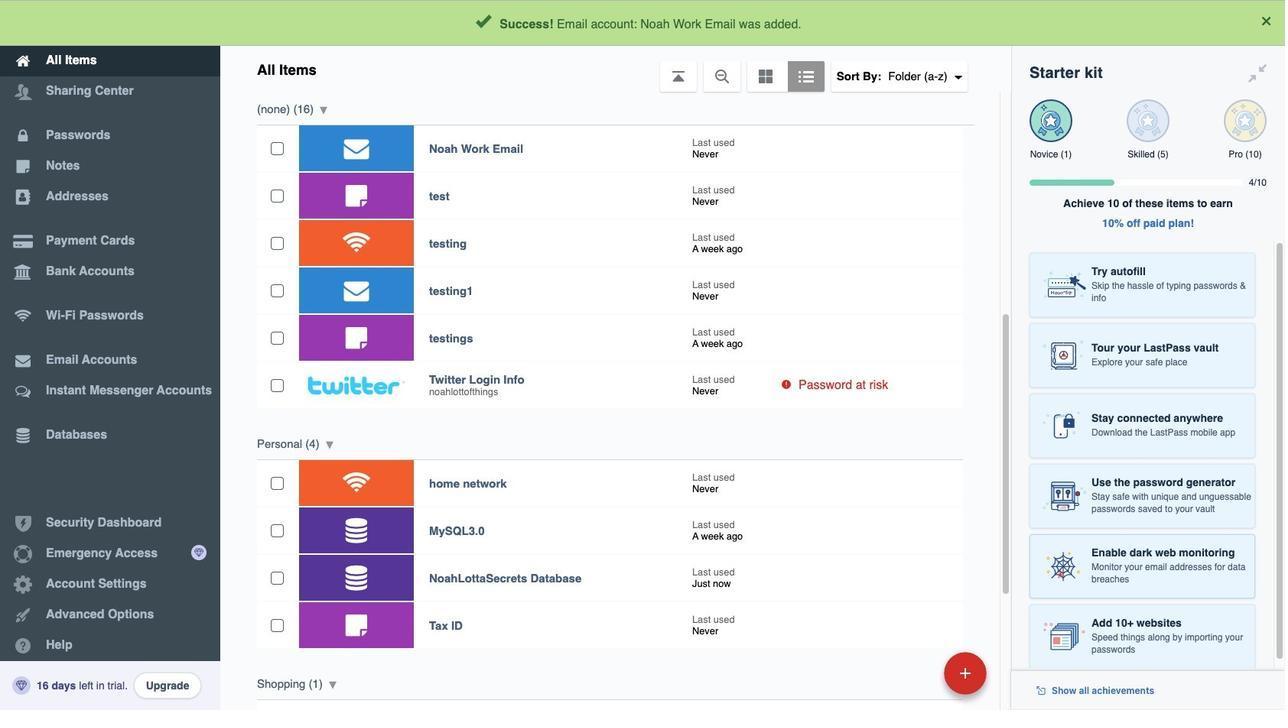 Task type: locate. For each thing, give the bounding box(es) containing it.
search my vault text field
[[369, 6, 980, 40]]

Search search field
[[369, 6, 980, 40]]

main navigation navigation
[[0, 0, 220, 711]]

alert
[[0, 0, 1285, 46]]



Task type: describe. For each thing, give the bounding box(es) containing it.
new item element
[[839, 652, 992, 695]]

vault options navigation
[[220, 46, 1011, 92]]

new item navigation
[[839, 648, 996, 711]]



